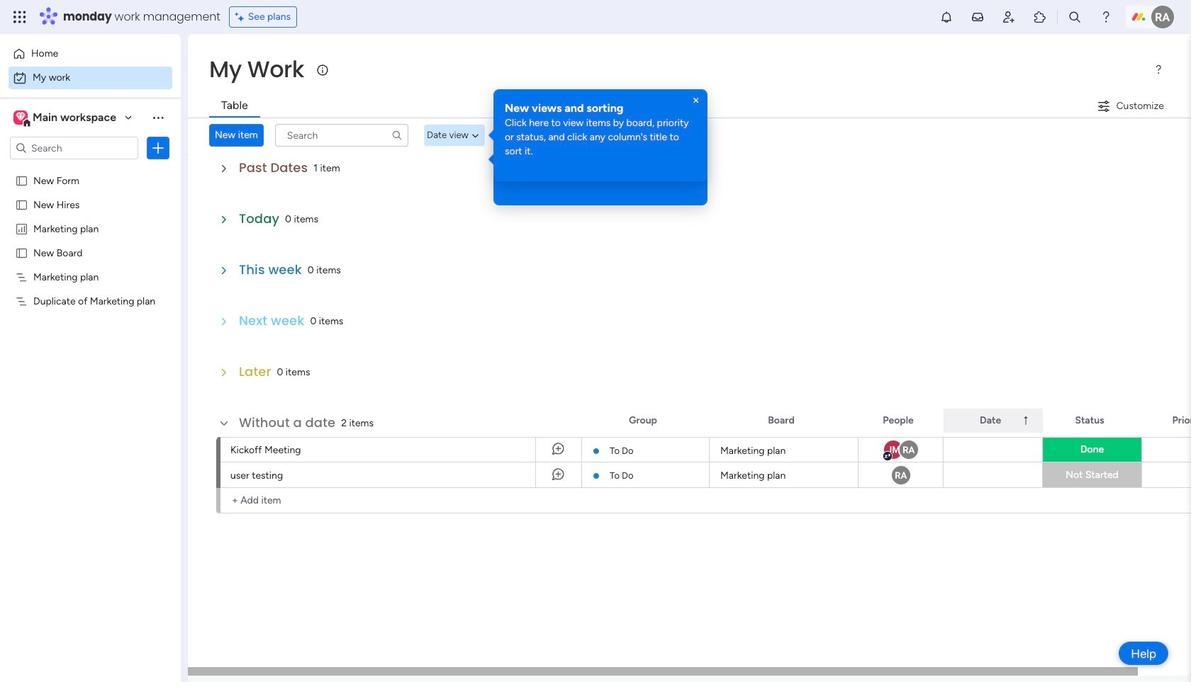 Task type: describe. For each thing, give the bounding box(es) containing it.
2 public board image from the top
[[15, 198, 28, 211]]

ruby anderson image
[[1151, 6, 1174, 28]]

search everything image
[[1068, 10, 1082, 24]]

workspace options image
[[151, 110, 165, 125]]

menu image
[[1153, 64, 1164, 75]]

update feed image
[[971, 10, 985, 24]]

see plans image
[[235, 9, 248, 25]]

public board image
[[15, 246, 28, 260]]

invite members image
[[1002, 10, 1016, 24]]

notifications image
[[939, 10, 954, 24]]

close image for first heading from the bottom of the page
[[691, 119, 702, 130]]

public dashboard image
[[15, 222, 28, 235]]

Search in workspace field
[[30, 140, 118, 156]]

search image
[[391, 130, 403, 141]]

1 public board image from the top
[[15, 174, 28, 187]]

select product image
[[13, 10, 27, 24]]

workspace image
[[13, 110, 28, 126]]

workspace image
[[16, 110, 25, 126]]



Task type: locate. For each thing, give the bounding box(es) containing it.
1 vertical spatial option
[[9, 67, 172, 89]]

0 vertical spatial public board image
[[15, 174, 28, 187]]

option
[[9, 43, 172, 65], [9, 67, 172, 89], [0, 168, 181, 171]]

options image
[[151, 141, 165, 155]]

1 vertical spatial close image
[[691, 119, 702, 130]]

heading
[[505, 101, 696, 116], [505, 125, 696, 140]]

close image
[[691, 95, 702, 106], [691, 119, 702, 130]]

2 vertical spatial option
[[0, 168, 181, 171]]

workspace selection element
[[13, 109, 118, 128]]

1 heading from the top
[[505, 101, 696, 116]]

list box
[[0, 166, 181, 504]]

2 heading from the top
[[505, 125, 696, 140]]

Filter dashboard by text search field
[[275, 124, 408, 147]]

close image for first heading from the top
[[691, 95, 702, 106]]

1 vertical spatial heading
[[505, 125, 696, 140]]

1 vertical spatial public board image
[[15, 198, 28, 211]]

2 close image from the top
[[691, 119, 702, 130]]

0 vertical spatial close image
[[691, 95, 702, 106]]

None search field
[[275, 124, 408, 147]]

0 vertical spatial heading
[[505, 101, 696, 116]]

0 vertical spatial option
[[9, 43, 172, 65]]

monday marketplace image
[[1033, 10, 1047, 24]]

sort image
[[1020, 416, 1032, 427]]

1 close image from the top
[[691, 95, 702, 106]]

column header
[[944, 409, 1043, 433]]

help image
[[1099, 10, 1113, 24]]

public board image
[[15, 174, 28, 187], [15, 198, 28, 211]]

tab
[[209, 95, 260, 118]]



Task type: vqa. For each thing, say whether or not it's contained in the screenshot.
field
no



